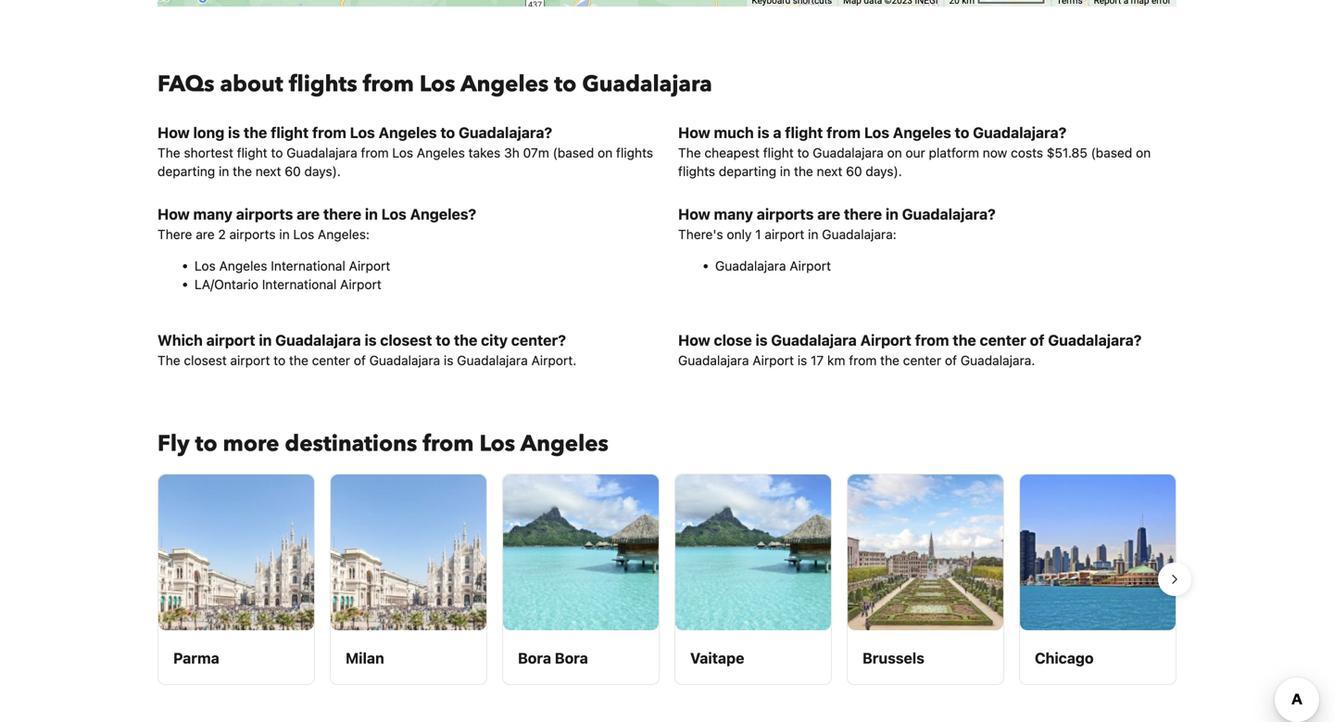 Task type: vqa. For each thing, say whether or not it's contained in the screenshot.
Bora
yes



Task type: locate. For each thing, give the bounding box(es) containing it.
the inside how much is a flight from los angeles to guadalajara? the cheapest flight to guadalajara on our platform now costs $51.85 (based on flights departing in the next 60 days).
[[678, 145, 701, 160]]

airport right which
[[206, 331, 255, 349]]

airports up there are 2 airports in los angeles:
[[236, 205, 293, 223]]

1 horizontal spatial departing
[[719, 164, 777, 179]]

vaitape
[[691, 649, 745, 667]]

flight
[[271, 124, 309, 141], [785, 124, 823, 141], [237, 145, 268, 160], [763, 145, 794, 160]]

1 horizontal spatial center
[[903, 353, 942, 368]]

guadalajara:
[[822, 227, 897, 242]]

the down which
[[158, 353, 180, 368]]

days). up how many airports are there in los angeles?
[[304, 164, 341, 179]]

of
[[1030, 331, 1045, 349], [354, 353, 366, 368], [945, 353, 957, 368]]

costs
[[1011, 145, 1044, 160]]

of up destinations
[[354, 353, 366, 368]]

60 up how many airports are there in guadalajara?
[[846, 164, 863, 179]]

guadalajara up how many airports are there in guadalajara?
[[813, 145, 884, 160]]

the inside how much is a flight from los angeles to guadalajara? the cheapest flight to guadalajara on our platform now costs $51.85 (based on flights departing in the next 60 days).
[[794, 164, 814, 179]]

is inside how much is a flight from los angeles to guadalajara? the cheapest flight to guadalajara on our platform now costs $51.85 (based on flights departing in the next 60 days).
[[758, 124, 770, 141]]

how inside how much is a flight from los angeles to guadalajara? the cheapest flight to guadalajara on our platform now costs $51.85 (based on flights departing in the next 60 days).
[[678, 124, 711, 141]]

los inside los angeles international airport la/ontario international airport
[[195, 258, 216, 273]]

(based inside how much is a flight from los angeles to guadalajara? the cheapest flight to guadalajara on our platform now costs $51.85 (based on flights departing in the next 60 days).
[[1091, 145, 1133, 160]]

(based for how much is a flight from los angeles to guadalajara?
[[1091, 145, 1133, 160]]

how up there's
[[678, 205, 711, 223]]

1 horizontal spatial bora
[[555, 649, 588, 667]]

2 there from the left
[[844, 205, 882, 223]]

faqs about flights from los angeles to guadalajara
[[158, 69, 712, 100]]

1 horizontal spatial 60
[[846, 164, 863, 179]]

los inside how much is a flight from los angeles to guadalajara? the cheapest flight to guadalajara on our platform now costs $51.85 (based on flights departing in the next 60 days).
[[865, 124, 890, 141]]

platform
[[929, 145, 980, 160]]

in down how many airports are there in guadalajara?
[[808, 227, 819, 242]]

are
[[297, 205, 320, 223], [818, 205, 841, 223], [196, 227, 215, 242]]

in down a
[[780, 164, 791, 179]]

how inside how close is guadalajara airport from the center of guadalajara? guadalajara airport is 17 km from the center of guadalajara.
[[678, 331, 711, 349]]

which airport in guadalajara is closest to the city center? the closest airport to the center of guadalajara is guadalajara airport.
[[158, 331, 577, 368]]

0 vertical spatial flights
[[289, 69, 357, 100]]

how long is the flight from los angeles to guadalajara? the shortest flight to guadalajara from los angeles takes 3h 07m (based on flights departing in the next 60 days).
[[158, 124, 653, 179]]

there up guadalajara:
[[844, 205, 882, 223]]

days). inside how long is the flight from los angeles to guadalajara? the shortest flight to guadalajara from los angeles takes 3h 07m (based on flights departing in the next 60 days).
[[304, 164, 341, 179]]

many
[[193, 205, 233, 223], [714, 205, 754, 223]]

how inside how long is the flight from los angeles to guadalajara? the shortest flight to guadalajara from los angeles takes 3h 07m (based on flights departing in the next 60 days).
[[158, 124, 190, 141]]

days). inside how much is a flight from los angeles to guadalajara? the cheapest flight to guadalajara on our platform now costs $51.85 (based on flights departing in the next 60 days).
[[866, 164, 903, 179]]

0 horizontal spatial center
[[312, 353, 350, 368]]

los
[[420, 69, 456, 100], [350, 124, 375, 141], [865, 124, 890, 141], [392, 145, 413, 160], [382, 205, 407, 223], [293, 227, 314, 242], [195, 258, 216, 273], [480, 429, 515, 459]]

many up 2
[[193, 205, 233, 223]]

2 (based from the left
[[1091, 145, 1133, 160]]

next
[[256, 164, 281, 179], [817, 164, 843, 179]]

our
[[906, 145, 926, 160]]

angeles:
[[318, 227, 370, 242]]

angeles up la/ontario
[[219, 258, 267, 273]]

departing down cheapest
[[719, 164, 777, 179]]

guadalajara? inside how much is a flight from los angeles to guadalajara? the cheapest flight to guadalajara on our platform now costs $51.85 (based on flights departing in the next 60 days).
[[973, 124, 1067, 141]]

0 horizontal spatial bora
[[518, 649, 551, 667]]

guadalajara? inside how long is the flight from los angeles to guadalajara? the shortest flight to guadalajara from los angeles takes 3h 07m (based on flights departing in the next 60 days).
[[459, 124, 553, 141]]

0 horizontal spatial departing
[[158, 164, 215, 179]]

how left close
[[678, 331, 711, 349]]

1 horizontal spatial on
[[888, 145, 902, 160]]

1 (based from the left
[[553, 145, 594, 160]]

the inside how long is the flight from los angeles to guadalajara? the shortest flight to guadalajara from los angeles takes 3h 07m (based on flights departing in the next 60 days).
[[158, 145, 180, 160]]

1 days). from the left
[[304, 164, 341, 179]]

now
[[983, 145, 1008, 160]]

on left our
[[888, 145, 902, 160]]

center
[[980, 331, 1027, 349], [312, 353, 350, 368], [903, 353, 942, 368]]

0 horizontal spatial flights
[[289, 69, 357, 100]]

2 horizontal spatial on
[[1136, 145, 1151, 160]]

0 horizontal spatial next
[[256, 164, 281, 179]]

in inside which airport in guadalajara is closest to the city center? the closest airport to the center of guadalajara is guadalajara airport.
[[259, 331, 272, 349]]

parma image
[[158, 475, 314, 630]]

3h
[[504, 145, 520, 160]]

flight right shortest
[[237, 145, 268, 160]]

how left much
[[678, 124, 711, 141]]

on right $51.85
[[1136, 145, 1151, 160]]

closest
[[380, 331, 432, 349], [184, 353, 227, 368]]

of left guadalajara. at right
[[945, 353, 957, 368]]

departing inside how long is the flight from los angeles to guadalajara? the shortest flight to guadalajara from los angeles takes 3h 07m (based on flights departing in the next 60 days).
[[158, 164, 215, 179]]

international
[[271, 258, 346, 273], [262, 277, 337, 292]]

center up guadalajara. at right
[[980, 331, 1027, 349]]

angeles down airport.
[[521, 429, 609, 459]]

closest down which
[[184, 353, 227, 368]]

1 there from the left
[[323, 205, 362, 223]]

2 horizontal spatial are
[[818, 205, 841, 223]]

there's
[[678, 227, 724, 242]]

2 departing from the left
[[719, 164, 777, 179]]

flights inside how much is a flight from los angeles to guadalajara? the cheapest flight to guadalajara on our platform now costs $51.85 (based on flights departing in the next 60 days).
[[678, 164, 716, 179]]

1 horizontal spatial closest
[[380, 331, 432, 349]]

guadalajara? inside how close is guadalajara airport from the center of guadalajara? guadalajara airport is 17 km from the center of guadalajara.
[[1049, 331, 1142, 349]]

angeles inside los angeles international airport la/ontario international airport
[[219, 258, 267, 273]]

2 many from the left
[[714, 205, 754, 223]]

in inside how long is the flight from los angeles to guadalajara? the shortest flight to guadalajara from los angeles takes 3h 07m (based on flights departing in the next 60 days).
[[219, 164, 229, 179]]

days).
[[304, 164, 341, 179], [866, 164, 903, 179]]

1 vertical spatial closest
[[184, 353, 227, 368]]

1 many from the left
[[193, 205, 233, 223]]

many for how many airports are there in los angeles?
[[193, 205, 233, 223]]

0 vertical spatial airport
[[765, 227, 805, 242]]

city
[[481, 331, 508, 349]]

fly to more destinations from los angeles
[[158, 429, 609, 459]]

how for how close is guadalajara airport from the center of guadalajara? guadalajara airport is 17 km from the center of guadalajara.
[[678, 331, 711, 349]]

flights for long
[[616, 145, 653, 160]]

of up guadalajara. at right
[[1030, 331, 1045, 349]]

parma
[[173, 649, 219, 667]]

the left shortest
[[158, 145, 180, 160]]

angeles up our
[[893, 124, 952, 141]]

guadalajara up 17
[[771, 331, 857, 349]]

airport
[[349, 258, 390, 273], [790, 258, 831, 273], [340, 277, 382, 292], [861, 331, 912, 349], [753, 353, 794, 368]]

1 horizontal spatial many
[[714, 205, 754, 223]]

guadalajara inside how long is the flight from los angeles to guadalajara? the shortest flight to guadalajara from los angeles takes 3h 07m (based on flights departing in the next 60 days).
[[287, 145, 358, 160]]

1 horizontal spatial next
[[817, 164, 843, 179]]

2 on from the left
[[888, 145, 902, 160]]

the for which airport in guadalajara is closest to the city center?
[[158, 353, 180, 368]]

airport down la/ontario
[[230, 353, 270, 368]]

how up "there"
[[158, 205, 190, 223]]

1 departing from the left
[[158, 164, 215, 179]]

international down angeles:
[[271, 258, 346, 273]]

on
[[598, 145, 613, 160], [888, 145, 902, 160], [1136, 145, 1151, 160]]

how
[[158, 124, 190, 141], [678, 124, 711, 141], [158, 205, 190, 223], [678, 205, 711, 223], [678, 331, 711, 349]]

the up how many airports are there in guadalajara?
[[794, 164, 814, 179]]

2 vertical spatial flights
[[678, 164, 716, 179]]

airport.
[[532, 353, 577, 368]]

flights
[[289, 69, 357, 100], [616, 145, 653, 160], [678, 164, 716, 179]]

much
[[714, 124, 754, 141]]

(based
[[553, 145, 594, 160], [1091, 145, 1133, 160]]

2 vertical spatial airport
[[230, 353, 270, 368]]

the down los angeles international airport la/ontario international airport
[[289, 353, 309, 368]]

center up destinations
[[312, 353, 350, 368]]

region containing parma
[[143, 466, 1192, 692]]

in up angeles:
[[365, 205, 378, 223]]

60 up how many airports are there in los angeles?
[[285, 164, 301, 179]]

3 on from the left
[[1136, 145, 1151, 160]]

0 horizontal spatial (based
[[553, 145, 594, 160]]

2 days). from the left
[[866, 164, 903, 179]]

guadalajara airport
[[716, 258, 831, 273]]

bora bora image
[[503, 475, 659, 630]]

(based inside how long is the flight from los angeles to guadalajara? the shortest flight to guadalajara from los angeles takes 3h 07m (based on flights departing in the next 60 days).
[[553, 145, 594, 160]]

brussels image
[[848, 475, 1004, 630]]

closest left city
[[380, 331, 432, 349]]

0 horizontal spatial 60
[[285, 164, 301, 179]]

how for how long is the flight from los angeles to guadalajara? the shortest flight to guadalajara from los angeles takes 3h 07m (based on flights departing in the next 60 days).
[[158, 124, 190, 141]]

departing for much
[[719, 164, 777, 179]]

flight down about
[[271, 124, 309, 141]]

are up guadalajara:
[[818, 205, 841, 223]]

the inside which airport in guadalajara is closest to the city center? the closest airport to the center of guadalajara is guadalajara airport.
[[158, 353, 180, 368]]

0 horizontal spatial of
[[354, 353, 366, 368]]

60 inside how long is the flight from los angeles to guadalajara? the shortest flight to guadalajara from los angeles takes 3h 07m (based on flights departing in the next 60 days).
[[285, 164, 301, 179]]

map region
[[158, 0, 1177, 6]]

there up angeles:
[[323, 205, 362, 223]]

days). up how many airports are there in guadalajara?
[[866, 164, 903, 179]]

from inside how much is a flight from los angeles to guadalajara? the cheapest flight to guadalajara on our platform now costs $51.85 (based on flights departing in the next 60 days).
[[827, 124, 861, 141]]

parma link
[[158, 474, 315, 685]]

how for how many airports are there in los angeles?
[[158, 205, 190, 223]]

departing inside how much is a flight from los angeles to guadalajara? the cheapest flight to guadalajara on our platform now costs $51.85 (based on flights departing in the next 60 days).
[[719, 164, 777, 179]]

guadalajara? for how much is a flight from los angeles to guadalajara?
[[973, 124, 1067, 141]]

close
[[714, 331, 752, 349]]

1 horizontal spatial (based
[[1091, 145, 1133, 160]]

1 horizontal spatial there
[[844, 205, 882, 223]]

the up guadalajara. at right
[[953, 331, 977, 349]]

1 60 from the left
[[285, 164, 301, 179]]

0 horizontal spatial many
[[193, 205, 233, 223]]

1 next from the left
[[256, 164, 281, 179]]

long
[[193, 124, 225, 141]]

airport right 1
[[765, 227, 805, 242]]

2 horizontal spatial flights
[[678, 164, 716, 179]]

center left guadalajara. at right
[[903, 353, 942, 368]]

in
[[219, 164, 229, 179], [780, 164, 791, 179], [365, 205, 378, 223], [886, 205, 899, 223], [279, 227, 290, 242], [808, 227, 819, 242], [259, 331, 272, 349]]

next up how many airports are there in guadalajara?
[[817, 164, 843, 179]]

region
[[143, 466, 1192, 692]]

there
[[323, 205, 362, 223], [844, 205, 882, 223]]

guadalajara up how many airports are there in los angeles?
[[287, 145, 358, 160]]

on inside how long is the flight from los angeles to guadalajara? the shortest flight to guadalajara from los angeles takes 3h 07m (based on flights departing in the next 60 days).
[[598, 145, 613, 160]]

1 horizontal spatial days).
[[866, 164, 903, 179]]

how left long
[[158, 124, 190, 141]]

departing
[[158, 164, 215, 179], [719, 164, 777, 179]]

how for how much is a flight from los angeles to guadalajara? the cheapest flight to guadalajara on our platform now costs $51.85 (based on flights departing in the next 60 days).
[[678, 124, 711, 141]]

0 horizontal spatial there
[[323, 205, 362, 223]]

km
[[828, 353, 846, 368]]

0 horizontal spatial are
[[196, 227, 215, 242]]

the right long
[[244, 124, 267, 141]]

guadalajara?
[[459, 124, 553, 141], [973, 124, 1067, 141], [902, 205, 996, 223], [1049, 331, 1142, 349]]

next inside how much is a flight from los angeles to guadalajara? the cheapest flight to guadalajara on our platform now costs $51.85 (based on flights departing in the next 60 days).
[[817, 164, 843, 179]]

the right km
[[881, 353, 900, 368]]

the left cheapest
[[678, 145, 701, 160]]

on right the 07m on the left top
[[598, 145, 613, 160]]

to
[[554, 69, 577, 100], [441, 124, 455, 141], [955, 124, 970, 141], [271, 145, 283, 160], [798, 145, 810, 160], [436, 331, 451, 349], [274, 353, 286, 368], [195, 429, 218, 459]]

international down there are 2 airports in los angeles:
[[262, 277, 337, 292]]

flights inside how long is the flight from los angeles to guadalajara? the shortest flight to guadalajara from los angeles takes 3h 07m (based on flights departing in the next 60 days).
[[616, 145, 653, 160]]

1 vertical spatial flights
[[616, 145, 653, 160]]

guadalajara
[[582, 69, 712, 100], [287, 145, 358, 160], [813, 145, 884, 160], [716, 258, 786, 273], [275, 331, 361, 349], [771, 331, 857, 349], [370, 353, 440, 368], [457, 353, 528, 368], [678, 353, 749, 368]]

in inside how much is a flight from los angeles to guadalajara? the cheapest flight to guadalajara on our platform now costs $51.85 (based on flights departing in the next 60 days).
[[780, 164, 791, 179]]

airports up the there's only 1 airport in guadalajara:
[[757, 205, 814, 223]]

2 next from the left
[[817, 164, 843, 179]]

in down shortest
[[219, 164, 229, 179]]

60 for a
[[846, 164, 863, 179]]

is
[[228, 124, 240, 141], [758, 124, 770, 141], [365, 331, 377, 349], [756, 331, 768, 349], [444, 353, 454, 368], [798, 353, 808, 368]]

0 vertical spatial closest
[[380, 331, 432, 349]]

07m
[[523, 145, 549, 160]]

(based right $51.85
[[1091, 145, 1133, 160]]

from
[[363, 69, 414, 100], [312, 124, 347, 141], [827, 124, 861, 141], [361, 145, 389, 160], [915, 331, 950, 349], [849, 353, 877, 368], [423, 429, 474, 459]]

angeles
[[461, 69, 549, 100], [379, 124, 437, 141], [893, 124, 952, 141], [417, 145, 465, 160], [219, 258, 267, 273], [521, 429, 609, 459]]

1 on from the left
[[598, 145, 613, 160]]

many for how many airports are there in guadalajara?
[[714, 205, 754, 223]]

departing down shortest
[[158, 164, 215, 179]]

los angeles international airport la/ontario international airport
[[195, 258, 390, 292]]

chicago
[[1035, 649, 1094, 667]]

departing for long
[[158, 164, 215, 179]]

airport
[[765, 227, 805, 242], [206, 331, 255, 349], [230, 353, 270, 368]]

chicago link
[[1020, 474, 1177, 685]]

60 inside how much is a flight from los angeles to guadalajara? the cheapest flight to guadalajara on our platform now costs $51.85 (based on flights departing in the next 60 days).
[[846, 164, 863, 179]]

guadalajara.
[[961, 353, 1036, 368]]

next inside how long is the flight from los angeles to guadalajara? the shortest flight to guadalajara from los angeles takes 3h 07m (based on flights departing in the next 60 days).
[[256, 164, 281, 179]]

the left city
[[454, 331, 478, 349]]

many up only
[[714, 205, 754, 223]]

guadalajara down city
[[457, 353, 528, 368]]

shortest
[[184, 145, 233, 160]]

the
[[158, 145, 180, 160], [678, 145, 701, 160], [158, 353, 180, 368]]

airports
[[236, 205, 293, 223], [757, 205, 814, 223], [229, 227, 276, 242]]

angeles inside how much is a flight from los angeles to guadalajara? the cheapest flight to guadalajara on our platform now costs $51.85 (based on flights departing in the next 60 days).
[[893, 124, 952, 141]]

0 horizontal spatial on
[[598, 145, 613, 160]]

1 horizontal spatial are
[[297, 205, 320, 223]]

next up there are 2 airports in los angeles:
[[256, 164, 281, 179]]

2 60 from the left
[[846, 164, 863, 179]]

60
[[285, 164, 301, 179], [846, 164, 863, 179]]

bora
[[518, 649, 551, 667], [555, 649, 588, 667]]

are up angeles:
[[297, 205, 320, 223]]

1 horizontal spatial flights
[[616, 145, 653, 160]]

angeles?
[[410, 205, 477, 223]]

milan link
[[330, 474, 488, 685]]

airports for how many airports are there in los angeles?
[[236, 205, 293, 223]]

the
[[244, 124, 267, 141], [233, 164, 252, 179], [794, 164, 814, 179], [454, 331, 478, 349], [953, 331, 977, 349], [289, 353, 309, 368], [881, 353, 900, 368]]

(based right the 07m on the left top
[[553, 145, 594, 160]]

are left 2
[[196, 227, 215, 242]]

0 horizontal spatial days).
[[304, 164, 341, 179]]

in down los angeles international airport la/ontario international airport
[[259, 331, 272, 349]]



Task type: describe. For each thing, give the bounding box(es) containing it.
brussels link
[[847, 474, 1005, 685]]

guadalajara? for how close is guadalajara airport from the center of guadalajara?
[[1049, 331, 1142, 349]]

guadalajara down los angeles international airport la/ontario international airport
[[275, 331, 361, 349]]

days). for the
[[304, 164, 341, 179]]

milano image
[[331, 475, 487, 630]]

milan
[[346, 649, 384, 667]]

faqs
[[158, 69, 215, 100]]

of inside which airport in guadalajara is closest to the city center? the closest airport to the center of guadalajara is guadalajara airport.
[[354, 353, 366, 368]]

there's only 1 airport in guadalajara:
[[678, 227, 897, 242]]

2 bora from the left
[[555, 649, 588, 667]]

how close is guadalajara airport from the center of guadalajara? guadalajara airport is 17 km from the center of guadalajara.
[[678, 331, 1142, 368]]

on for how much is a flight from los angeles to guadalajara?
[[1136, 145, 1151, 160]]

guadalajara? for how long is the flight from los angeles to guadalajara?
[[459, 124, 553, 141]]

how for how many airports are there in guadalajara?
[[678, 205, 711, 223]]

guadalajara up fly to more destinations from los angeles
[[370, 353, 440, 368]]

guadalajara down 1
[[716, 258, 786, 273]]

(based for how long is the flight from los angeles to guadalajara?
[[553, 145, 594, 160]]

about
[[220, 69, 283, 100]]

next for a
[[817, 164, 843, 179]]

are for guadalajara?
[[818, 205, 841, 223]]

only
[[727, 227, 752, 242]]

the down shortest
[[233, 164, 252, 179]]

bora bora link
[[502, 474, 660, 685]]

there
[[158, 227, 192, 242]]

more
[[223, 429, 279, 459]]

airports right 2
[[229, 227, 276, 242]]

angeles left takes
[[417, 145, 465, 160]]

1 bora from the left
[[518, 649, 551, 667]]

1 vertical spatial international
[[262, 277, 337, 292]]

how many airports are there in guadalajara?
[[678, 205, 996, 223]]

60 for the
[[285, 164, 301, 179]]

the for how long is the flight from los angeles to guadalajara?
[[158, 145, 180, 160]]

airports for how many airports are there in guadalajara?
[[757, 205, 814, 223]]

are for los
[[297, 205, 320, 223]]

la/ontario
[[195, 277, 259, 292]]

next for the
[[256, 164, 281, 179]]

cheapest
[[705, 145, 760, 160]]

flight right a
[[785, 124, 823, 141]]

flight down a
[[763, 145, 794, 160]]

which
[[158, 331, 203, 349]]

1 horizontal spatial of
[[945, 353, 957, 368]]

bora bora
[[518, 649, 588, 667]]

2 horizontal spatial center
[[980, 331, 1027, 349]]

flights for much
[[678, 164, 716, 179]]

the for how much is a flight from los angeles to guadalajara?
[[678, 145, 701, 160]]

angeles up 3h
[[461, 69, 549, 100]]

chicago image
[[1020, 475, 1176, 630]]

is inside how long is the flight from los angeles to guadalajara? the shortest flight to guadalajara from los angeles takes 3h 07m (based on flights departing in the next 60 days).
[[228, 124, 240, 141]]

google image
[[162, 0, 223, 6]]

1 vertical spatial airport
[[206, 331, 255, 349]]

in up guadalajara:
[[886, 205, 899, 223]]

2
[[218, 227, 226, 242]]

guadalajara down map region
[[582, 69, 712, 100]]

how much is a flight from los angeles to guadalajara? the cheapest flight to guadalajara on our platform now costs $51.85 (based on flights departing in the next 60 days).
[[678, 124, 1151, 179]]

17
[[811, 353, 824, 368]]

center?
[[511, 331, 566, 349]]

0 horizontal spatial closest
[[184, 353, 227, 368]]

vaitape link
[[675, 474, 832, 685]]

there are 2 airports in los angeles:
[[158, 227, 370, 242]]

days). for a
[[866, 164, 903, 179]]

guadalajara down close
[[678, 353, 749, 368]]

destinations
[[285, 429, 417, 459]]

center inside which airport in guadalajara is closest to the city center? the closest airport to the center of guadalajara is guadalajara airport.
[[312, 353, 350, 368]]

2 horizontal spatial of
[[1030, 331, 1045, 349]]

guadalajara inside how much is a flight from los angeles to guadalajara? the cheapest flight to guadalajara on our platform now costs $51.85 (based on flights departing in the next 60 days).
[[813, 145, 884, 160]]

angeles down faqs about flights from los angeles to guadalajara at the top of the page
[[379, 124, 437, 141]]

1
[[756, 227, 761, 242]]

how many airports are there in los angeles?
[[158, 205, 477, 223]]

on for how long is the flight from los angeles to guadalajara?
[[598, 145, 613, 160]]

fly
[[158, 429, 190, 459]]

there for guadalajara?
[[844, 205, 882, 223]]

takes
[[469, 145, 501, 160]]

in down how many airports are there in los angeles?
[[279, 227, 290, 242]]

$51.85
[[1047, 145, 1088, 160]]

0 vertical spatial international
[[271, 258, 346, 273]]

vaitape image
[[676, 475, 831, 630]]

a
[[773, 124, 782, 141]]

brussels
[[863, 649, 925, 667]]

there for los
[[323, 205, 362, 223]]



